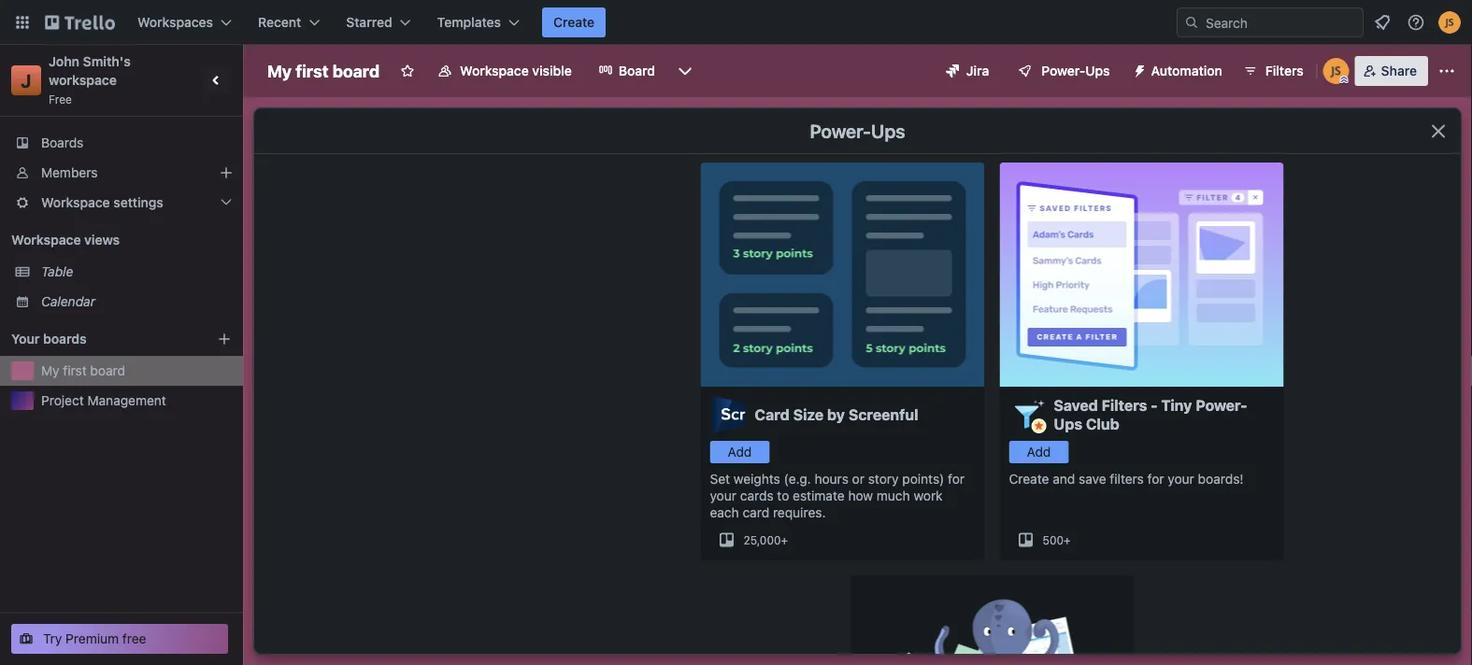 Task type: vqa. For each thing, say whether or not it's contained in the screenshot.
the rightmost This
no



Task type: describe. For each thing, give the bounding box(es) containing it.
set
[[710, 472, 730, 487]]

boards
[[43, 331, 87, 347]]

500 +
[[1043, 534, 1071, 547]]

workspace navigation collapse icon image
[[204, 67, 230, 93]]

try premium free button
[[11, 624, 228, 654]]

customize views image
[[676, 62, 694, 80]]

free
[[49, 93, 72, 106]]

workspace visible button
[[426, 56, 583, 86]]

work
[[914, 488, 943, 504]]

-
[[1151, 397, 1158, 415]]

add button for saved filters - tiny power- ups club
[[1009, 441, 1069, 464]]

screenful
[[849, 406, 918, 424]]

automation button
[[1125, 56, 1234, 86]]

table
[[41, 264, 73, 279]]

power- inside saved filters - tiny power- ups club
[[1196, 397, 1248, 415]]

weights
[[734, 472, 780, 487]]

workspace for workspace visible
[[460, 63, 529, 79]]

power- inside button
[[1042, 63, 1086, 79]]

first inside text box
[[296, 61, 329, 81]]

size
[[793, 406, 824, 424]]

try premium free
[[43, 631, 146, 647]]

card
[[743, 505, 769, 521]]

project management link
[[41, 392, 232, 410]]

500
[[1043, 534, 1064, 547]]

filters inside button
[[1265, 63, 1304, 79]]

free
[[122, 631, 146, 647]]

create and save filters for your boards!
[[1009, 472, 1244, 487]]

premium
[[66, 631, 119, 647]]

power-ups inside power-ups button
[[1042, 63, 1110, 79]]

calendar
[[41, 294, 95, 309]]

project
[[41, 393, 84, 408]]

management
[[87, 393, 166, 408]]

starred button
[[335, 7, 422, 37]]

your boards with 2 items element
[[11, 328, 189, 351]]

search image
[[1184, 15, 1199, 30]]

members
[[41, 165, 98, 180]]

create for create
[[553, 14, 595, 30]]

smith's
[[83, 54, 131, 69]]

j
[[21, 69, 31, 91]]

my first board link
[[41, 362, 232, 380]]

workspaces
[[137, 14, 213, 30]]

each
[[710, 505, 739, 521]]

Search field
[[1199, 8, 1363, 36]]

1 vertical spatial my first board
[[41, 363, 125, 379]]

boards!
[[1198, 472, 1244, 487]]

filters button
[[1237, 56, 1309, 86]]

create button
[[542, 7, 606, 37]]

templates button
[[426, 7, 531, 37]]

ups inside button
[[1086, 63, 1110, 79]]

workspace
[[49, 72, 117, 88]]

workspace visible
[[460, 63, 572, 79]]

visible
[[532, 63, 572, 79]]

starred
[[346, 14, 392, 30]]

set weights (e.g. hours or story points) for your cards to estimate how much work each card requires.
[[710, 472, 965, 521]]

saved filters - tiny power- ups club
[[1054, 397, 1248, 433]]

story
[[868, 472, 899, 487]]

club
[[1086, 416, 1120, 433]]

(e.g.
[[784, 472, 811, 487]]

boards link
[[0, 128, 243, 158]]

my inside my first board text box
[[267, 61, 292, 81]]

recent
[[258, 14, 301, 30]]

or
[[852, 472, 865, 487]]

board link
[[587, 56, 666, 86]]

boards
[[41, 135, 84, 150]]

2 for from the left
[[1148, 472, 1164, 487]]

much
[[877, 488, 910, 504]]

workspaces button
[[126, 7, 243, 37]]

tiny
[[1161, 397, 1192, 415]]

board
[[619, 63, 655, 79]]

to
[[777, 488, 789, 504]]

+ for card size by screenful
[[781, 534, 788, 547]]

Board name text field
[[258, 56, 389, 86]]

1 vertical spatial power-ups
[[810, 120, 905, 142]]

sm image
[[1125, 56, 1151, 82]]

jira button
[[935, 56, 1001, 86]]

try
[[43, 631, 62, 647]]

my inside my first board link
[[41, 363, 59, 379]]

john smith's workspace free
[[49, 54, 134, 106]]

jira icon image
[[946, 64, 959, 78]]

workspace for workspace settings
[[41, 195, 110, 210]]

john smith (johnsmith38824343) image
[[1323, 58, 1350, 84]]

add for saved filters - tiny power- ups club
[[1027, 444, 1051, 460]]



Task type: locate. For each thing, give the bounding box(es) containing it.
create inside button
[[553, 14, 595, 30]]

show menu image
[[1438, 62, 1456, 80]]

for
[[948, 472, 965, 487], [1148, 472, 1164, 487]]

0 horizontal spatial for
[[948, 472, 965, 487]]

saved
[[1054, 397, 1098, 415]]

0 horizontal spatial first
[[63, 363, 87, 379]]

workspace
[[460, 63, 529, 79], [41, 195, 110, 210], [11, 232, 81, 248]]

workspace views
[[11, 232, 120, 248]]

0 horizontal spatial my first board
[[41, 363, 125, 379]]

0 notifications image
[[1371, 11, 1394, 34]]

save
[[1079, 472, 1106, 487]]

1 horizontal spatial your
[[1168, 472, 1195, 487]]

1 horizontal spatial filters
[[1265, 63, 1304, 79]]

0 vertical spatial create
[[553, 14, 595, 30]]

members link
[[0, 158, 243, 188]]

2 vertical spatial power-
[[1196, 397, 1248, 415]]

workspace inside dropdown button
[[41, 195, 110, 210]]

open information menu image
[[1407, 13, 1426, 32]]

john
[[49, 54, 80, 69]]

0 horizontal spatial power-
[[810, 120, 871, 142]]

0 vertical spatial ups
[[1086, 63, 1110, 79]]

0 horizontal spatial filters
[[1102, 397, 1147, 415]]

+ down requires.
[[781, 534, 788, 547]]

add button up weights
[[710, 441, 770, 464]]

1 horizontal spatial add
[[1027, 444, 1051, 460]]

create up visible
[[553, 14, 595, 30]]

this member is an admin of this board. image
[[1340, 76, 1349, 84]]

card
[[755, 406, 790, 424]]

card size by screenful
[[755, 406, 918, 424]]

1 add button from the left
[[710, 441, 770, 464]]

workspace down the templates popup button
[[460, 63, 529, 79]]

workspace up table
[[11, 232, 81, 248]]

+ down and
[[1064, 534, 1071, 547]]

1 horizontal spatial power-ups
[[1042, 63, 1110, 79]]

requires.
[[773, 505, 826, 521]]

1 horizontal spatial my first board
[[267, 61, 380, 81]]

1 vertical spatial your
[[710, 488, 737, 504]]

how
[[848, 488, 873, 504]]

filters inside saved filters - tiny power- ups club
[[1102, 397, 1147, 415]]

0 vertical spatial my first board
[[267, 61, 380, 81]]

0 vertical spatial my
[[267, 61, 292, 81]]

2 vertical spatial ups
[[1054, 416, 1083, 433]]

power-
[[1042, 63, 1086, 79], [810, 120, 871, 142], [1196, 397, 1248, 415]]

filters
[[1110, 472, 1144, 487]]

add for card size by screenful
[[728, 444, 752, 460]]

your left boards!
[[1168, 472, 1195, 487]]

2 add from the left
[[1027, 444, 1051, 460]]

estimate
[[793, 488, 845, 504]]

1 + from the left
[[781, 534, 788, 547]]

settings
[[113, 195, 163, 210]]

jira
[[966, 63, 989, 79]]

board up the project management
[[90, 363, 125, 379]]

+ for saved filters - tiny power- ups club
[[1064, 534, 1071, 547]]

my first board down your boards with 2 items element
[[41, 363, 125, 379]]

1 horizontal spatial ups
[[1054, 416, 1083, 433]]

back to home image
[[45, 7, 115, 37]]

my first board
[[267, 61, 380, 81], [41, 363, 125, 379]]

filters
[[1265, 63, 1304, 79], [1102, 397, 1147, 415]]

workspace settings
[[41, 195, 163, 210]]

share
[[1381, 63, 1417, 79]]

create left and
[[1009, 472, 1049, 487]]

for right "filters"
[[1148, 472, 1164, 487]]

your boards
[[11, 331, 87, 347]]

0 horizontal spatial my
[[41, 363, 59, 379]]

first down recent dropdown button
[[296, 61, 329, 81]]

filters down search field
[[1265, 63, 1304, 79]]

your up each
[[710, 488, 737, 504]]

create
[[553, 14, 595, 30], [1009, 472, 1049, 487]]

views
[[84, 232, 120, 248]]

board down starred
[[332, 61, 380, 81]]

add up '500'
[[1027, 444, 1051, 460]]

add button for card size by screenful
[[710, 441, 770, 464]]

25,000
[[744, 534, 781, 547]]

workspace settings button
[[0, 188, 243, 218]]

1 horizontal spatial for
[[1148, 472, 1164, 487]]

ups inside saved filters - tiny power- ups club
[[1054, 416, 1083, 433]]

1 vertical spatial workspace
[[41, 195, 110, 210]]

1 horizontal spatial add button
[[1009, 441, 1069, 464]]

points)
[[902, 472, 944, 487]]

workspace inside button
[[460, 63, 529, 79]]

2 add button from the left
[[1009, 441, 1069, 464]]

for right points)
[[948, 472, 965, 487]]

templates
[[437, 14, 501, 30]]

john smith's workspace link
[[49, 54, 134, 88]]

1 vertical spatial create
[[1009, 472, 1049, 487]]

0 horizontal spatial add button
[[710, 441, 770, 464]]

first
[[296, 61, 329, 81], [63, 363, 87, 379]]

my down your boards
[[41, 363, 59, 379]]

my first board inside text box
[[267, 61, 380, 81]]

0 vertical spatial first
[[296, 61, 329, 81]]

my first board down recent dropdown button
[[267, 61, 380, 81]]

workspace for workspace views
[[11, 232, 81, 248]]

recent button
[[247, 7, 331, 37]]

board inside text box
[[332, 61, 380, 81]]

0 horizontal spatial board
[[90, 363, 125, 379]]

john smith (johnsmith38824343) image
[[1439, 11, 1461, 34]]

j link
[[11, 65, 41, 95]]

0 vertical spatial filters
[[1265, 63, 1304, 79]]

table link
[[41, 263, 232, 281]]

1 for from the left
[[948, 472, 965, 487]]

star or unstar board image
[[400, 64, 415, 79]]

add
[[728, 444, 752, 460], [1027, 444, 1051, 460]]

add board image
[[217, 332, 232, 347]]

0 horizontal spatial create
[[553, 14, 595, 30]]

1 horizontal spatial create
[[1009, 472, 1049, 487]]

automation
[[1151, 63, 1222, 79]]

2 horizontal spatial ups
[[1086, 63, 1110, 79]]

my down recent on the top left of the page
[[267, 61, 292, 81]]

your
[[1168, 472, 1195, 487], [710, 488, 737, 504]]

0 vertical spatial power-
[[1042, 63, 1086, 79]]

2 horizontal spatial power-
[[1196, 397, 1248, 415]]

ups
[[1086, 63, 1110, 79], [871, 120, 905, 142], [1054, 416, 1083, 433]]

for inside the set weights (e.g. hours or story points) for your cards to estimate how much work each card requires.
[[948, 472, 965, 487]]

create for create and save filters for your boards!
[[1009, 472, 1049, 487]]

+
[[781, 534, 788, 547], [1064, 534, 1071, 547]]

your inside the set weights (e.g. hours or story points) for your cards to estimate how much work each card requires.
[[710, 488, 737, 504]]

calendar link
[[41, 293, 232, 311]]

board
[[332, 61, 380, 81], [90, 363, 125, 379]]

0 vertical spatial board
[[332, 61, 380, 81]]

1 vertical spatial ups
[[871, 120, 905, 142]]

1 vertical spatial my
[[41, 363, 59, 379]]

and
[[1053, 472, 1075, 487]]

power-ups button
[[1004, 56, 1121, 86]]

0 horizontal spatial +
[[781, 534, 788, 547]]

1 vertical spatial power-
[[810, 120, 871, 142]]

25,000 +
[[744, 534, 788, 547]]

workspace down members
[[41, 195, 110, 210]]

cards
[[740, 488, 774, 504]]

by
[[827, 406, 845, 424]]

my
[[267, 61, 292, 81], [41, 363, 59, 379]]

add up weights
[[728, 444, 752, 460]]

primary element
[[0, 0, 1472, 45]]

2 vertical spatial workspace
[[11, 232, 81, 248]]

1 horizontal spatial board
[[332, 61, 380, 81]]

2 + from the left
[[1064, 534, 1071, 547]]

filters up club
[[1102, 397, 1147, 415]]

0 vertical spatial your
[[1168, 472, 1195, 487]]

1 add from the left
[[728, 444, 752, 460]]

1 vertical spatial first
[[63, 363, 87, 379]]

share button
[[1355, 56, 1428, 86]]

1 vertical spatial filters
[[1102, 397, 1147, 415]]

project management
[[41, 393, 166, 408]]

your
[[11, 331, 40, 347]]

1 horizontal spatial my
[[267, 61, 292, 81]]

0 vertical spatial power-ups
[[1042, 63, 1110, 79]]

0 vertical spatial workspace
[[460, 63, 529, 79]]

first up project
[[63, 363, 87, 379]]

add button up and
[[1009, 441, 1069, 464]]

1 horizontal spatial first
[[296, 61, 329, 81]]

1 horizontal spatial power-
[[1042, 63, 1086, 79]]

add button
[[710, 441, 770, 464], [1009, 441, 1069, 464]]

1 vertical spatial board
[[90, 363, 125, 379]]

1 horizontal spatial +
[[1064, 534, 1071, 547]]

0 horizontal spatial ups
[[871, 120, 905, 142]]

0 horizontal spatial add
[[728, 444, 752, 460]]

0 horizontal spatial your
[[710, 488, 737, 504]]

0 horizontal spatial power-ups
[[810, 120, 905, 142]]

hours
[[815, 472, 849, 487]]

power-ups
[[1042, 63, 1110, 79], [810, 120, 905, 142]]



